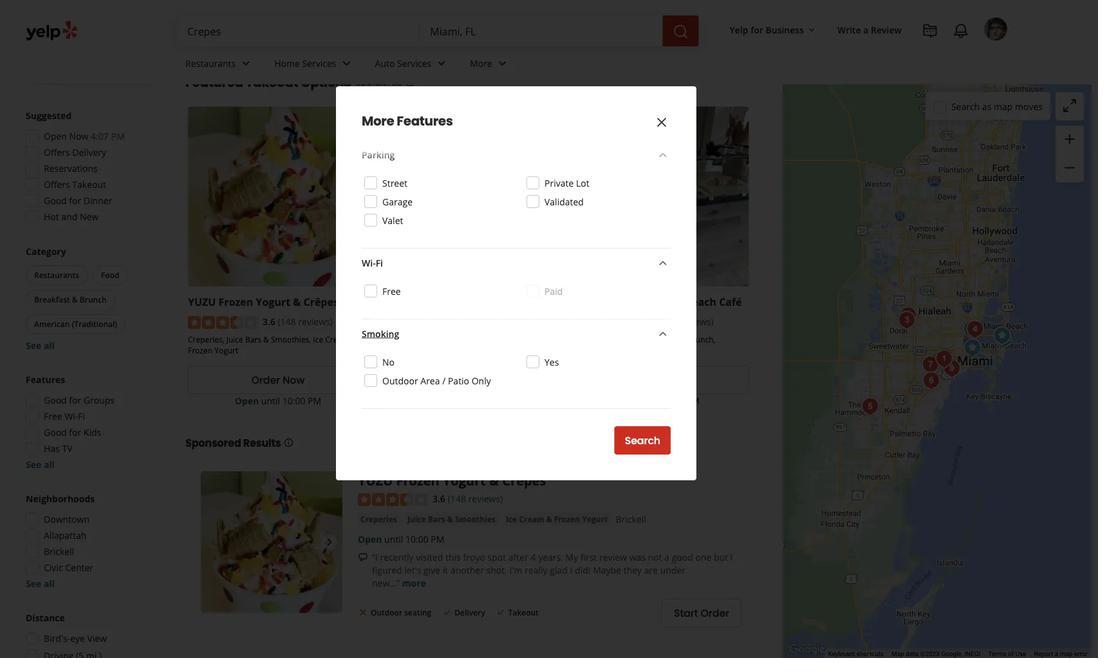 Task type: vqa. For each thing, say whether or not it's contained in the screenshot.
Tapas Bars
no



Task type: locate. For each thing, give the bounding box(es) containing it.
1 order now link from the left
[[188, 366, 368, 394]]

see up distance
[[26, 578, 41, 590]]

1 see all from the top
[[26, 339, 55, 352]]

24 chevron down v2 image
[[434, 56, 449, 71], [495, 56, 510, 71], [655, 147, 671, 163], [655, 255, 671, 271], [655, 326, 671, 342]]

good for groups
[[44, 394, 115, 406]]

open for offers delivery
[[44, 130, 67, 142]]

restaurants right 16 chevron right v2 icon
[[223, 32, 270, 43]]

order now right the area
[[442, 373, 495, 387]]

brickell up "civic"
[[44, 545, 74, 558]]

reviews) down beach
[[679, 315, 714, 328]]

24 chevron down v2 image for parking
[[655, 147, 671, 163]]

3 all from the top
[[44, 578, 55, 590]]

1 horizontal spatial yelp
[[730, 23, 749, 36]]

services up 16 info v2 icon
[[397, 57, 431, 69]]

1 vertical spatial sponsored
[[185, 436, 241, 450]]

map region
[[663, 11, 1098, 658]]

atelier
[[569, 295, 604, 309]]

crêpes up 3.6 (148 reviews)
[[304, 295, 339, 309]]

crepes
[[272, 43, 327, 64]]

beach
[[685, 295, 717, 309]]

reviews)
[[298, 315, 333, 328], [489, 315, 523, 328], [679, 315, 714, 328], [468, 493, 503, 505]]

yuzu up creperies
[[358, 471, 393, 489]]

wi- inside "group"
[[65, 410, 78, 422]]

(148 right 3.6 link
[[448, 493, 466, 505]]

i right but
[[731, 551, 733, 563]]

0 horizontal spatial fi
[[78, 410, 85, 422]]

map right 'as'
[[994, 100, 1013, 113]]

0 vertical spatial i
[[731, 551, 733, 563]]

more inside more link
[[470, 57, 492, 69]]

atelier monnier south beach café
[[569, 295, 742, 309]]

1 vertical spatial features
[[26, 373, 65, 386]]

bars left smoothies,
[[245, 334, 261, 345]]

restaurants link right 16 chevron right v2 icon
[[223, 32, 270, 43]]

3 see all button from the top
[[26, 578, 55, 590]]

0 horizontal spatial map
[[994, 100, 1013, 113]]

yuzu frozen yogurt & crêpes up 3.6 link
[[358, 471, 546, 489]]

0 horizontal spatial takeout
[[72, 178, 106, 191]]

3.6 star rating image for frozen
[[188, 316, 258, 329]]

0 horizontal spatial yuzu frozen yogurt & crêpes link
[[188, 295, 339, 309]]

16 chevron right v2 image
[[207, 33, 218, 43]]

outdoor inside more features dialog
[[382, 374, 418, 387]]

& right smoking on the left
[[415, 334, 420, 345]]

but
[[714, 551, 728, 563]]

1 vertical spatial brickell
[[44, 545, 74, 558]]

3.6 up "juice bars & smoothies"
[[433, 493, 445, 505]]

now down smoothies,
[[283, 373, 305, 387]]

recently
[[380, 551, 414, 563]]

florida
[[426, 43, 480, 64]]

sponsored down auto
[[356, 76, 402, 88]]

juice bars & smoothies
[[408, 513, 496, 524]]

ice right smoothies,
[[313, 334, 323, 345]]

for for kids
[[69, 426, 81, 438]]

breakfast for breakfast & brunch
[[34, 294, 70, 305]]

restaurants up 'featured'
[[185, 57, 236, 69]]

for inside yelp for business button
[[751, 23, 764, 36]]

sweet paris creperie & café image
[[894, 307, 920, 333]]

24 chevron down v2 image inside more link
[[495, 56, 510, 71]]

brickell inside "group"
[[44, 545, 74, 558]]

10:00 up 16 info v2 image
[[282, 394, 305, 407]]

brunch
[[80, 294, 107, 305]]

hookah up 4.2 star rating image
[[572, 295, 612, 309]]

24 chevron down v2 image right 10 on the top
[[238, 56, 254, 71]]

1 horizontal spatial sponsored
[[356, 76, 402, 88]]

0 horizontal spatial brickell
[[44, 545, 74, 558]]

cream
[[325, 334, 349, 345], [519, 513, 544, 524]]

neighborhoods
[[26, 493, 95, 505]]

1 vertical spatial wi-
[[65, 410, 78, 422]]

pm
[[111, 130, 125, 142], [308, 394, 321, 407], [686, 394, 700, 407], [431, 533, 445, 545]]

0 vertical spatial yuzu frozen yogurt & crêpes link
[[188, 295, 339, 309]]

0 vertical spatial crêpemaker image
[[896, 303, 921, 329]]

1 vertical spatial all
[[44, 458, 55, 471]]

0 horizontal spatial open
[[44, 130, 67, 142]]

2 order now link from the left
[[378, 366, 559, 394]]

& up 3.6 (148 reviews)
[[293, 295, 301, 309]]

yuzu frozen yogurt & crêpes up 3.6 (148 reviews)
[[188, 295, 339, 309]]

2 vertical spatial see all
[[26, 578, 55, 590]]

a for write
[[864, 23, 869, 36]]

reviews) for restaurant
[[489, 315, 523, 328]]

terms of use
[[989, 650, 1027, 658]]

all down 'has'
[[44, 458, 55, 471]]

yelp inside button
[[730, 23, 749, 36]]

free down wi-fi at the top of page
[[382, 285, 401, 297]]

home services link
[[264, 46, 365, 84]]

features inside dialog
[[397, 112, 453, 130]]

1 horizontal spatial now
[[283, 373, 305, 387]]

for left business
[[751, 23, 764, 36]]

1 good from the top
[[44, 194, 67, 207]]

2 order now from the left
[[442, 373, 495, 387]]

1 24 chevron down v2 image from the left
[[238, 56, 254, 71]]

parking
[[362, 148, 395, 161]]

order right the start
[[701, 606, 730, 620]]

options
[[301, 73, 351, 91]]

24 chevron down v2 image up options
[[339, 56, 354, 71]]

offers delivery
[[44, 146, 106, 158]]

1 see from the top
[[26, 339, 41, 352]]

bird's-eye view
[[44, 632, 107, 645]]

see all button down american
[[26, 339, 55, 352]]

3 good from the top
[[44, 426, 67, 438]]

all down "civic"
[[44, 578, 55, 590]]

2 brunch, from the left
[[688, 334, 716, 345]]

1 horizontal spatial takeout
[[246, 73, 298, 91]]

more
[[470, 57, 492, 69], [362, 112, 394, 130]]

yuzu frozen yogurt & crêpes link
[[188, 295, 339, 309], [358, 471, 546, 489]]

& left smoothies,
[[263, 334, 269, 345]]

ice right smoothies
[[506, 513, 517, 524]]

restaurants button
[[26, 266, 88, 285]]

1 horizontal spatial 10:00
[[406, 533, 429, 545]]

brunch, down 4.2 (122 reviews)
[[688, 334, 716, 345]]

glad
[[550, 564, 568, 576]]

a right not
[[665, 551, 670, 563]]

(traditional)
[[72, 319, 117, 329]]

start order
[[674, 606, 730, 620]]

1 vertical spatial 10:00
[[406, 533, 429, 545]]

16 chevron down v2 image
[[807, 25, 817, 35]]

2 see all from the top
[[26, 458, 55, 471]]

filters
[[26, 38, 58, 52]]

street
[[382, 177, 408, 189]]

fi down good for groups
[[78, 410, 85, 422]]

0 horizontal spatial until
[[261, 394, 280, 407]]

0 horizontal spatial (148
[[278, 315, 296, 328]]

2 horizontal spatial until
[[645, 394, 664, 407]]

outdoor seating
[[371, 607, 432, 618]]

1 horizontal spatial open until 10:00 pm
[[358, 533, 445, 545]]

smoothies
[[455, 513, 496, 524]]

yes
[[545, 356, 559, 368]]

0 vertical spatial takeout
[[246, 73, 298, 91]]

zoom out image
[[1062, 160, 1078, 175]]

order now link
[[188, 366, 368, 394], [378, 366, 559, 394]]

for up the free wi-fi
[[69, 394, 81, 406]]

until left the 9:00
[[645, 394, 664, 407]]

group
[[22, 109, 160, 227], [1056, 126, 1084, 182], [23, 245, 160, 352], [22, 373, 160, 471], [22, 492, 160, 590]]

2 offers from the top
[[44, 178, 70, 191]]

reviews) for &
[[298, 315, 333, 328]]

top 10 best crepes near miami, florida
[[185, 43, 480, 64]]

open until 10:00 pm up 16 info v2 image
[[235, 394, 321, 407]]

1 vertical spatial map
[[1060, 650, 1073, 658]]

fi up 7
[[376, 257, 383, 269]]

0 vertical spatial fi
[[376, 257, 383, 269]]

1 vertical spatial search
[[625, 433, 661, 448]]

2 horizontal spatial now
[[473, 373, 495, 387]]

takeout right 16 checkmark v2 image
[[508, 607, 539, 618]]

3.6 up creperies, juice bars & smoothies, ice cream & frozen yogurt on the left of the page
[[263, 315, 275, 328]]

0 horizontal spatial open until 10:00 pm
[[235, 394, 321, 407]]

juice
[[226, 334, 243, 345], [408, 513, 426, 524]]

crêpes for the left 'yuzu frozen yogurt & crêpes' link
[[304, 295, 339, 309]]

2 all from the top
[[44, 458, 55, 471]]

breakfast inside beer, wine & spirits, breakfast & brunch, patisserie/cake shop
[[644, 334, 678, 345]]

2 horizontal spatial open
[[358, 533, 382, 545]]

maybe
[[593, 564, 621, 576]]

open now 4:07 pm
[[44, 130, 125, 142]]

order now
[[251, 373, 305, 387], [442, 373, 495, 387]]

more inside more features dialog
[[362, 112, 394, 130]]

2 horizontal spatial a
[[1055, 650, 1059, 658]]

24 chevron down v2 image inside auto services link
[[434, 56, 449, 71]]

brunch, up outdoor area / patio only on the left bottom
[[422, 334, 450, 345]]

breakfast up american
[[34, 294, 70, 305]]

search inside button
[[625, 433, 661, 448]]

offers down reservations
[[44, 178, 70, 191]]

shop
[[626, 345, 645, 356]]

1 vertical spatial more
[[362, 112, 394, 130]]

see for downtown
[[26, 578, 41, 590]]

user actions element
[[720, 16, 1026, 95]]

auto services link
[[365, 46, 460, 84]]

1 horizontal spatial breakfast
[[378, 334, 413, 345]]

open down suggested
[[44, 130, 67, 142]]

now up offers delivery
[[69, 130, 89, 142]]

0 horizontal spatial yuzu
[[188, 295, 216, 309]]

0 vertical spatial open
[[44, 130, 67, 142]]

2 see from the top
[[26, 458, 41, 471]]

1 horizontal spatial search
[[952, 100, 980, 113]]

features
[[397, 112, 453, 130], [26, 373, 65, 386]]

0 vertical spatial see all
[[26, 339, 55, 352]]

24 chevron down v2 image for home services
[[339, 56, 354, 71]]

see all button down "civic"
[[26, 578, 55, 590]]

1 vertical spatial see
[[26, 458, 41, 471]]

10
[[217, 43, 233, 64]]

map left error
[[1060, 650, 1073, 658]]

restaurants
[[223, 32, 270, 43], [185, 57, 236, 69], [34, 270, 79, 280]]

1 horizontal spatial wi-
[[362, 257, 376, 269]]

civic
[[44, 561, 63, 574]]

order down creperies, juice bars & smoothies, ice cream & frozen yogurt on the left of the page
[[251, 373, 280, 387]]

2 vertical spatial a
[[1055, 650, 1059, 658]]

reviews) for beach
[[679, 315, 714, 328]]

0 horizontal spatial 3.6
[[263, 315, 275, 328]]

juice bars & smoothies link
[[405, 512, 498, 525]]

smoking button
[[362, 326, 671, 343]]

for
[[751, 23, 764, 36], [69, 194, 81, 207], [69, 394, 81, 406], [69, 426, 81, 438]]

0 vertical spatial cream
[[325, 334, 349, 345]]

outdoor right '16 close v2' image in the bottom left of the page
[[371, 607, 402, 618]]

a for report
[[1055, 650, 1059, 658]]

24 chevron down v2 image inside 'parking' dropdown button
[[655, 147, 671, 163]]

home
[[274, 57, 300, 69]]

services up options
[[302, 57, 336, 69]]

16 checkmark v2 image
[[496, 607, 506, 617]]

reviews) up smoothies
[[468, 493, 503, 505]]

yelp left business
[[730, 23, 749, 36]]

i left 'did!'
[[570, 564, 573, 576]]

0 horizontal spatial services
[[302, 57, 336, 69]]

free for free
[[382, 285, 401, 297]]

0 vertical spatial more
[[470, 57, 492, 69]]

suggested
[[26, 109, 72, 122]]

24 chevron down v2 image down close image
[[655, 147, 671, 163]]

civic center
[[44, 561, 93, 574]]

hookah down "restaurant"
[[510, 334, 538, 345]]

yelp left 16 chevron right v2 icon
[[185, 32, 202, 43]]

auto
[[375, 57, 395, 69]]

breakfast inside button
[[34, 294, 70, 305]]

order left "only" on the bottom left
[[442, 373, 471, 387]]

1 vertical spatial restaurants
[[185, 57, 236, 69]]

24 chevron down v2 image inside smoking dropdown button
[[655, 326, 671, 342]]

crêpes for bottommost 'yuzu frozen yogurt & crêpes' link
[[502, 471, 546, 489]]

crêpemaker image
[[896, 303, 921, 329], [918, 352, 944, 378]]

results
[[243, 436, 281, 450]]

outdoor for outdoor seating
[[371, 607, 402, 618]]

ice cream & frozen yogurt button
[[503, 512, 611, 525]]

this
[[446, 551, 461, 563]]

0 horizontal spatial yuzu frozen yogurt & crêpes
[[188, 295, 339, 309]]

more features
[[362, 112, 453, 130]]

good for good for kids
[[44, 426, 67, 438]]

wi-
[[362, 257, 376, 269], [65, 410, 78, 422]]

1 vertical spatial good
[[44, 394, 67, 406]]

24 chevron down v2 image up south
[[655, 255, 671, 271]]

slideshow element
[[201, 471, 343, 613]]

bars up yes
[[540, 334, 556, 345]]

reviews) down "7 spices mediterranean restaurant & hookah lounge"
[[489, 315, 523, 328]]

0 vertical spatial a
[[864, 23, 869, 36]]

good up hot
[[44, 194, 67, 207]]

juice right creperies
[[408, 513, 426, 524]]

0 vertical spatial free
[[382, 285, 401, 297]]

group containing category
[[23, 245, 160, 352]]

offers for offers delivery
[[44, 146, 70, 158]]

cream inside creperies, juice bars & smoothies, ice cream & frozen yogurt
[[325, 334, 349, 345]]

services
[[302, 57, 336, 69], [397, 57, 431, 69]]

a right write
[[864, 23, 869, 36]]

0 horizontal spatial order
[[251, 373, 280, 387]]

breakfast for breakfast & brunch, mediterranean, hookah bars
[[378, 334, 413, 345]]

10:00
[[282, 394, 305, 407], [406, 533, 429, 545]]

2 see all button from the top
[[26, 458, 55, 471]]

reviews) up smoothies,
[[298, 315, 333, 328]]

until up recently
[[384, 533, 403, 545]]

1 vertical spatial ice
[[506, 513, 517, 524]]

yelp for business button
[[725, 18, 822, 41]]

see for good for groups
[[26, 458, 41, 471]]

0 horizontal spatial a
[[665, 551, 670, 563]]

1 vertical spatial i
[[570, 564, 573, 576]]

1 vertical spatial open
[[235, 394, 259, 407]]

juice right creperies,
[[226, 334, 243, 345]]

1 order now from the left
[[251, 373, 305, 387]]

1 offers from the top
[[44, 146, 70, 158]]

1 horizontal spatial cream
[[519, 513, 544, 524]]

2 services from the left
[[397, 57, 431, 69]]

0 vertical spatial offers
[[44, 146, 70, 158]]

map for error
[[1060, 650, 1073, 658]]

expand map image
[[1062, 98, 1078, 113]]

featured
[[185, 73, 243, 91]]

0 vertical spatial see
[[26, 339, 41, 352]]

for for groups
[[69, 394, 81, 406]]

the morning bistro image
[[959, 316, 985, 342]]

see all for good for groups
[[26, 458, 55, 471]]

24 chevron down v2 image inside home services link
[[339, 56, 354, 71]]

4.2
[[644, 315, 656, 328]]

1 horizontal spatial bars
[[428, 513, 445, 524]]

2 good from the top
[[44, 394, 67, 406]]

now right patio on the bottom of the page
[[473, 373, 495, 387]]

open up sponsored results
[[235, 394, 259, 407]]

1 horizontal spatial yuzu frozen yogurt & crêpes image
[[960, 335, 986, 361]]

creperies link
[[358, 512, 400, 525]]

a inside "i recently visited this froyo spot after 4 years. my first review was not a good one but i figured let's give it another shot. i'm really glad i did! maybe they are under new…"
[[665, 551, 670, 563]]

24 chevron down v2 image for auto services
[[434, 56, 449, 71]]

review
[[600, 551, 627, 563]]

crepes cafe image
[[858, 394, 883, 419]]

crêpes up ice cream & frozen yogurt
[[502, 471, 546, 489]]

4:07
[[91, 130, 109, 142]]

features down 16 info v2 icon
[[397, 112, 453, 130]]

a inside "element"
[[864, 23, 869, 36]]

0 vertical spatial yuzu frozen yogurt & crêpes
[[188, 295, 339, 309]]

1 horizontal spatial order now
[[442, 373, 495, 387]]

0 horizontal spatial cream
[[325, 334, 349, 345]]

wi- inside dropdown button
[[362, 257, 376, 269]]

cream inside button
[[519, 513, 544, 524]]

0 horizontal spatial free
[[44, 410, 62, 422]]

0 horizontal spatial hookah
[[510, 334, 538, 345]]

3 see all from the top
[[26, 578, 55, 590]]

until 9:00 pm
[[645, 394, 700, 407]]

1 vertical spatial yuzu frozen yogurt & crêpes
[[358, 471, 546, 489]]

1 vertical spatial outdoor
[[371, 607, 402, 618]]

frozen inside button
[[554, 513, 580, 524]]

4.2 (122 reviews)
[[644, 315, 714, 328]]

yuzu frozen yogurt & crêpes link up 3.6 (148 reviews)
[[188, 295, 339, 309]]

brickell up was
[[616, 513, 646, 525]]

visited
[[416, 551, 443, 563]]

1 see all button from the top
[[26, 339, 55, 352]]

good
[[44, 194, 67, 207], [44, 394, 67, 406], [44, 426, 67, 438]]

4.2 star rating image
[[569, 316, 639, 329]]

0 vertical spatial wi-
[[362, 257, 376, 269]]

16 checkmark v2 image
[[442, 607, 452, 617]]

yuzu up creperies,
[[188, 295, 216, 309]]

see all down "civic"
[[26, 578, 55, 590]]

0 horizontal spatial juice
[[226, 334, 243, 345]]

yuzu frozen yogurt & crêpes
[[188, 295, 339, 309], [358, 471, 546, 489]]

now for 7 spices mediterranean restaurant & hookah lounge
[[473, 373, 495, 387]]

outdoor down no
[[382, 374, 418, 387]]

24 chevron down v2 image right auto services
[[434, 56, 449, 71]]

2 vertical spatial good
[[44, 426, 67, 438]]

1 vertical spatial offers
[[44, 178, 70, 191]]

1 horizontal spatial features
[[397, 112, 453, 130]]

south
[[653, 295, 683, 309]]

option group
[[22, 611, 160, 658]]

0 vertical spatial delivery
[[72, 146, 106, 158]]

0 horizontal spatial 10:00
[[282, 394, 305, 407]]

restaurants down category
[[34, 270, 79, 280]]

7 spices mediterranean restaurant & hookah lounge image
[[990, 323, 1015, 349]]

restaurants for 'restaurants' button
[[34, 270, 79, 280]]

(148 up smoothies,
[[278, 315, 296, 328]]

little eatery image
[[918, 367, 943, 393]]

search
[[952, 100, 980, 113], [625, 433, 661, 448]]

"i recently visited this froyo spot after 4 years. my first review was not a good one but i figured let's give it another shot. i'm really glad i did! maybe they are under new…"
[[372, 551, 733, 589]]

2 24 chevron down v2 image from the left
[[339, 56, 354, 71]]

restaurants inside business categories 'element'
[[185, 57, 236, 69]]

services for auto services
[[397, 57, 431, 69]]

1 services from the left
[[302, 57, 336, 69]]

0 horizontal spatial breakfast
[[34, 294, 70, 305]]

open up "i
[[358, 533, 382, 545]]

0 vertical spatial outdoor
[[382, 374, 418, 387]]

None search field
[[177, 15, 702, 46]]

1 horizontal spatial yuzu
[[358, 471, 393, 489]]

0 vertical spatial search
[[952, 100, 980, 113]]

0 vertical spatial brickell
[[616, 513, 646, 525]]

1 horizontal spatial a
[[864, 23, 869, 36]]

takeout up dinner
[[72, 178, 106, 191]]

3.6 left (276
[[453, 315, 466, 328]]

cream up the 4
[[519, 513, 544, 524]]

next image
[[322, 535, 337, 550]]

free inside more features dialog
[[382, 285, 401, 297]]

new…"
[[372, 576, 400, 589]]

24 chevron down v2 image
[[238, 56, 254, 71], [339, 56, 354, 71]]

good for good for dinner
[[44, 194, 67, 207]]

delivery down open now 4:07 pm
[[72, 146, 106, 158]]

good up has tv on the left bottom of page
[[44, 426, 67, 438]]

24 chevron down v2 image down south
[[655, 326, 671, 342]]

i'm
[[510, 564, 523, 576]]

0 horizontal spatial now
[[69, 130, 89, 142]]

7
[[378, 295, 384, 309]]

yuzu frozen yogurt & crêpes image
[[960, 335, 986, 361], [201, 471, 343, 613]]

terms
[[989, 650, 1007, 658]]

all down american
[[44, 339, 55, 352]]

see all button for downtown
[[26, 578, 55, 590]]

breakfast down (122
[[644, 334, 678, 345]]

terms of use link
[[989, 650, 1027, 658]]

order for yogurt
[[251, 373, 280, 387]]

bars inside creperies, juice bars & smoothies, ice cream & frozen yogurt
[[245, 334, 261, 345]]

yelp link
[[185, 32, 202, 43]]

breakfast up no
[[378, 334, 413, 345]]

restaurants link down 16 chevron right v2 icon
[[175, 46, 264, 84]]

1 horizontal spatial 24 chevron down v2 image
[[339, 56, 354, 71]]

24 chevron down v2 image inside wi-fi dropdown button
[[655, 255, 671, 271]]

3.6 star rating image
[[188, 316, 258, 329], [378, 316, 448, 329], [358, 493, 428, 506]]

food
[[101, 270, 119, 280]]

9:00
[[666, 394, 684, 407]]

center
[[65, 561, 93, 574]]

0 horizontal spatial more
[[362, 112, 394, 130]]

order now link for yogurt
[[188, 366, 368, 394]]

3 see from the top
[[26, 578, 41, 590]]

2 horizontal spatial breakfast
[[644, 334, 678, 345]]

0 vertical spatial sponsored
[[356, 76, 402, 88]]

bars inside button
[[428, 513, 445, 524]]

order now down creperies, juice bars & smoothies, ice cream & frozen yogurt on the left of the page
[[251, 373, 305, 387]]

1 horizontal spatial free
[[382, 285, 401, 297]]

google image
[[786, 641, 829, 658]]

(122
[[659, 315, 677, 328]]

see all down 'has'
[[26, 458, 55, 471]]

offers up reservations
[[44, 146, 70, 158]]

0 horizontal spatial sponsored
[[185, 436, 241, 450]]

see all button for good for groups
[[26, 458, 55, 471]]

1 horizontal spatial yuzu frozen yogurt & crêpes
[[358, 471, 546, 489]]

smoothies,
[[271, 334, 311, 345]]

bars down 3.6 link
[[428, 513, 445, 524]]

0 horizontal spatial yuzu frozen yogurt & crêpes image
[[201, 471, 343, 613]]

restaurants inside button
[[34, 270, 79, 280]]



Task type: describe. For each thing, give the bounding box(es) containing it.
1 vertical spatial (148
[[448, 493, 466, 505]]

projects image
[[923, 23, 938, 39]]

il giardino creperie image
[[939, 356, 965, 381]]

3.6 star rating image for spices
[[378, 316, 448, 329]]

order now link for mediterranean
[[378, 366, 559, 394]]

7 spices mediterranean restaurant & hookah lounge link
[[378, 295, 653, 309]]

beer,
[[569, 334, 588, 345]]

juice inside creperies, juice bars & smoothies, ice cream & frozen yogurt
[[226, 334, 243, 345]]

1 vertical spatial yuzu frozen yogurt & crêpes image
[[201, 471, 343, 613]]

keyboard shortcuts
[[828, 650, 884, 658]]

& up (148 reviews) link
[[489, 471, 499, 489]]

keyboard
[[828, 650, 855, 658]]

group containing suggested
[[22, 109, 160, 227]]

business categories element
[[175, 46, 1008, 84]]

as
[[982, 100, 992, 113]]

beer, wine & spirits, breakfast & brunch, patisserie/cake shop
[[569, 334, 716, 356]]

1 horizontal spatial open
[[235, 394, 259, 407]]

yogurt inside ice cream & frozen yogurt button
[[582, 513, 608, 524]]

frozen inside creperies, juice bars & smoothies, ice cream & frozen yogurt
[[188, 345, 213, 356]]

wi-fi
[[362, 257, 383, 269]]

hot and new
[[44, 211, 99, 223]]

ice inside creperies, juice bars & smoothies, ice cream & frozen yogurt
[[313, 334, 323, 345]]

tv
[[62, 442, 72, 455]]

1 vertical spatial restaurants link
[[175, 46, 264, 84]]

1 vertical spatial yuzu
[[358, 471, 393, 489]]

outdoor for outdoor area / patio only
[[382, 374, 418, 387]]

& down 4.2 (122 reviews)
[[680, 334, 686, 345]]

yogurt inside creperies, juice bars & smoothies, ice cream & frozen yogurt
[[215, 345, 238, 356]]

order now for yogurt
[[251, 373, 305, 387]]

24 chevron down v2 image for wi-fi
[[655, 255, 671, 271]]

(276
[[468, 315, 486, 328]]

24 chevron down v2 image for more
[[495, 56, 510, 71]]

all for downtown
[[44, 578, 55, 590]]

4
[[531, 551, 536, 563]]

reservations
[[44, 162, 98, 174]]

sponsored results
[[185, 436, 281, 450]]

order for mediterranean
[[442, 373, 471, 387]]

16 close v2 image
[[358, 607, 368, 617]]

has
[[44, 442, 60, 455]]

3.6 (276 reviews)
[[453, 315, 523, 328]]

breakfast & brunch, mediterranean, hookah bars
[[378, 334, 556, 345]]

close image
[[654, 115, 670, 130]]

data
[[906, 650, 919, 658]]

creperies
[[361, 513, 397, 524]]

restaurants for the bottommost restaurants link
[[185, 57, 236, 69]]

more
[[402, 576, 426, 589]]

services for home services
[[302, 57, 336, 69]]

7 spices mediterranean restaurant & hookah lounge
[[378, 295, 653, 309]]

1 vertical spatial yuzu frozen yogurt & crêpes link
[[358, 471, 546, 489]]

another
[[451, 564, 484, 576]]

map data ©2023 google, inegi
[[892, 650, 981, 658]]

yelp for yelp link
[[185, 32, 202, 43]]

3.6 star rating image up creperies
[[358, 493, 428, 506]]

all for good for groups
[[44, 458, 55, 471]]

free for free wi-fi
[[44, 410, 62, 422]]

1 vertical spatial open until 10:00 pm
[[358, 533, 445, 545]]

atelier monnier south beach café image
[[991, 326, 1017, 352]]

best
[[236, 43, 269, 64]]

fi inside "group"
[[78, 410, 85, 422]]

3.6 for mediterranean
[[453, 315, 466, 328]]

spices
[[387, 295, 419, 309]]

& left smoking on the left
[[351, 334, 357, 345]]

patisserie/cake
[[569, 345, 624, 356]]

stephanie's crepes image
[[932, 344, 958, 370]]

report
[[1034, 650, 1054, 658]]

group containing neighborhoods
[[22, 492, 160, 590]]

write a review link
[[832, 18, 907, 41]]

& inside 'link'
[[447, 513, 453, 524]]

home services
[[274, 57, 336, 69]]

did!
[[575, 564, 591, 576]]

0 vertical spatial (148
[[278, 315, 296, 328]]

not
[[648, 551, 662, 563]]

creperies, juice bars & smoothies, ice cream & frozen yogurt
[[188, 334, 357, 356]]

sponsored for sponsored results
[[185, 436, 241, 450]]

1 brunch, from the left
[[422, 334, 450, 345]]

brunch, inside beer, wine & spirits, breakfast & brunch, patisserie/cake shop
[[688, 334, 716, 345]]

map
[[892, 650, 905, 658]]

mediterranean
[[422, 295, 499, 309]]

figured
[[372, 564, 402, 576]]

takeout for offers
[[72, 178, 106, 191]]

start order link
[[662, 599, 742, 627]]

offers for offers takeout
[[44, 178, 70, 191]]

0 vertical spatial yuzu frozen yogurt & crêpes image
[[960, 335, 986, 361]]

la crepe bistro image
[[919, 368, 945, 394]]

map for moves
[[994, 100, 1013, 113]]

0 vertical spatial open until 10:00 pm
[[235, 394, 321, 407]]

only
[[472, 374, 491, 387]]

wi-fi button
[[362, 255, 671, 272]]

0 horizontal spatial delivery
[[72, 146, 106, 158]]

miami,
[[370, 43, 423, 64]]

patio
[[448, 374, 469, 387]]

order now for mediterranean
[[442, 373, 495, 387]]

the crepes and waffles bar image
[[963, 316, 988, 342]]

more features dialog
[[0, 0, 1098, 658]]

more for more
[[470, 57, 492, 69]]

of
[[1008, 650, 1014, 658]]

sort:
[[639, 50, 658, 62]]

"i
[[372, 551, 378, 563]]

ice inside button
[[506, 513, 517, 524]]

featured takeout options
[[185, 73, 351, 91]]

ice cream & frozen yogurt link
[[503, 512, 611, 525]]

0 vertical spatial restaurants link
[[223, 32, 270, 43]]

search for search as map moves
[[952, 100, 980, 113]]

open for "i recently visited this froyo spot after 4 years. my first review was not a good one but i figured let's give it another shot. i'm really glad i did! maybe they are under new…"
[[358, 533, 382, 545]]

fi inside dropdown button
[[376, 257, 383, 269]]

yelp for yelp for business
[[730, 23, 749, 36]]

private lot
[[545, 177, 590, 189]]

1 all from the top
[[44, 339, 55, 352]]

& left brunch at top left
[[72, 294, 78, 305]]

really
[[525, 564, 548, 576]]

sweet paris crêperie & café image
[[932, 346, 957, 372]]

more link
[[460, 46, 521, 84]]

creperies button
[[358, 512, 400, 525]]

spirits,
[[618, 334, 642, 345]]

keyboard shortcuts button
[[828, 649, 884, 658]]

view
[[87, 632, 107, 645]]

for for business
[[751, 23, 764, 36]]

1 horizontal spatial delivery
[[455, 607, 485, 618]]

16 info v2 image
[[405, 77, 415, 87]]

one
[[696, 551, 712, 563]]

good
[[672, 551, 693, 563]]

takeout for featured
[[246, 73, 298, 91]]

dinner
[[84, 194, 112, 207]]

american (traditional)
[[34, 319, 117, 329]]

1 vertical spatial crêpemaker image
[[918, 352, 944, 378]]

3.6 for yogurt
[[263, 315, 275, 328]]

good for good for groups
[[44, 394, 67, 406]]

2 horizontal spatial bars
[[540, 334, 556, 345]]

private
[[545, 177, 574, 189]]

atelier monnier south beach café link
[[569, 295, 742, 309]]

1 horizontal spatial until
[[384, 533, 403, 545]]

sponsored for sponsored
[[356, 76, 402, 88]]

0 horizontal spatial features
[[26, 373, 65, 386]]

offers takeout
[[44, 178, 106, 191]]

search for search
[[625, 433, 661, 448]]

& right the wine
[[610, 334, 616, 345]]

now for yuzu frozen yogurt & crêpes
[[283, 373, 305, 387]]

option group containing distance
[[22, 611, 160, 658]]

group containing features
[[22, 373, 160, 471]]

0 vertical spatial restaurants
[[223, 32, 270, 43]]

lounge
[[615, 295, 653, 309]]

0 vertical spatial hookah
[[572, 295, 612, 309]]

(148 reviews) link
[[448, 491, 503, 505]]

distance
[[26, 612, 65, 624]]

zoom in image
[[1062, 131, 1078, 147]]

search as map moves
[[952, 100, 1043, 113]]

/
[[442, 374, 446, 387]]

free wi-fi
[[44, 410, 85, 422]]

creperies,
[[188, 334, 224, 345]]

0 horizontal spatial i
[[570, 564, 573, 576]]

2 horizontal spatial takeout
[[508, 607, 539, 618]]

eye
[[70, 632, 85, 645]]

previous image
[[206, 535, 221, 550]]

for for dinner
[[69, 194, 81, 207]]

breakfast & brunch
[[34, 294, 107, 305]]

juice inside button
[[408, 513, 426, 524]]

category
[[26, 245, 66, 258]]

1 vertical spatial hookah
[[510, 334, 538, 345]]

& up years.
[[546, 513, 552, 524]]

see all for downtown
[[26, 578, 55, 590]]

24 chevron down v2 image for smoking
[[655, 326, 671, 342]]

valet
[[382, 214, 403, 226]]

more link
[[402, 576, 426, 589]]

& right "restaurant"
[[562, 295, 570, 309]]

1 horizontal spatial 3.6
[[433, 493, 445, 505]]

16 info v2 image
[[284, 438, 294, 448]]

notifications image
[[954, 23, 969, 39]]

16 speech v2 image
[[358, 552, 368, 563]]

has tv
[[44, 442, 72, 455]]

my
[[566, 551, 578, 563]]

write a review
[[838, 23, 902, 36]]

2 horizontal spatial order
[[701, 606, 730, 620]]

search image
[[673, 24, 689, 39]]

more for more features
[[362, 112, 394, 130]]

24 chevron down v2 image for restaurants
[[238, 56, 254, 71]]

no
[[382, 356, 395, 368]]

top
[[185, 43, 214, 64]]



